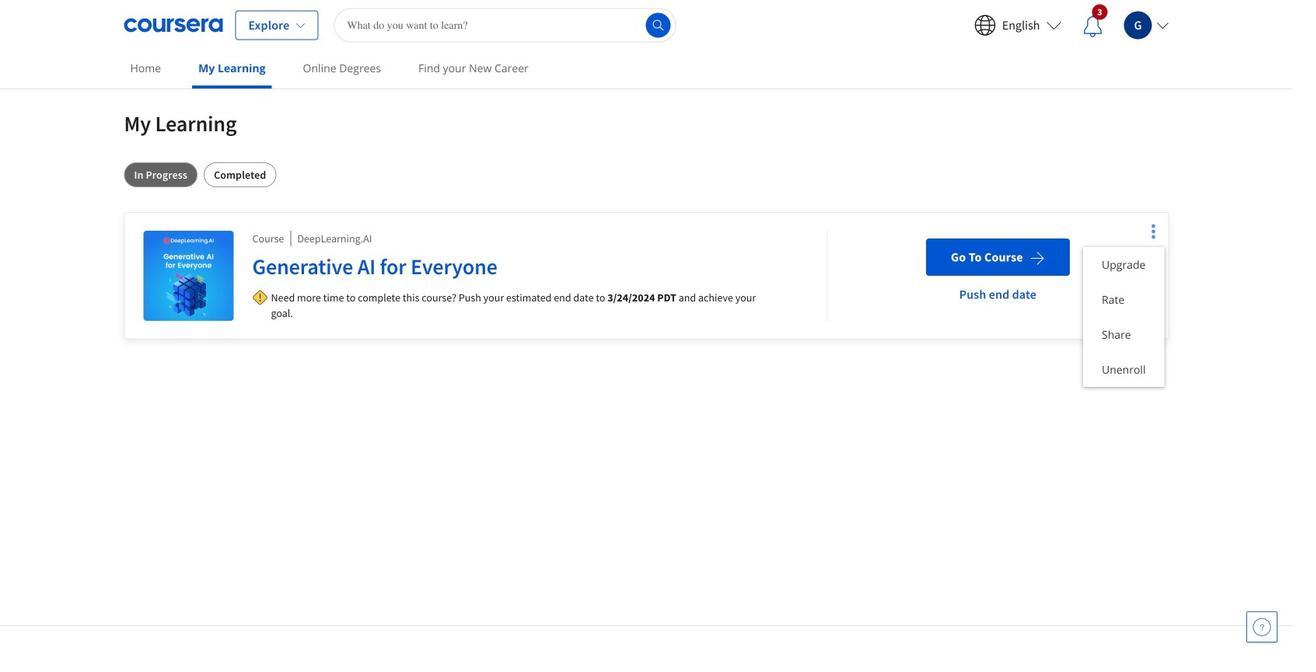 Task type: locate. For each thing, give the bounding box(es) containing it.
None search field
[[334, 8, 676, 42]]

tab list
[[124, 163, 1169, 187]]

coursera image
[[124, 13, 223, 38]]

menu
[[1083, 247, 1165, 387]]

generative ai for everyone image
[[143, 231, 234, 321]]

help center image
[[1253, 618, 1272, 637]]

menu item
[[1083, 247, 1165, 282], [1083, 282, 1165, 317], [1083, 317, 1165, 352], [1083, 352, 1165, 387]]

4 menu item from the top
[[1083, 352, 1165, 387]]



Task type: vqa. For each thing, say whether or not it's contained in the screenshot.
bottom your
no



Task type: describe. For each thing, give the bounding box(es) containing it.
3 menu item from the top
[[1083, 317, 1165, 352]]

2 menu item from the top
[[1083, 282, 1165, 317]]

more option for generative ai for everyone image
[[1143, 221, 1165, 243]]

1 menu item from the top
[[1083, 247, 1165, 282]]



